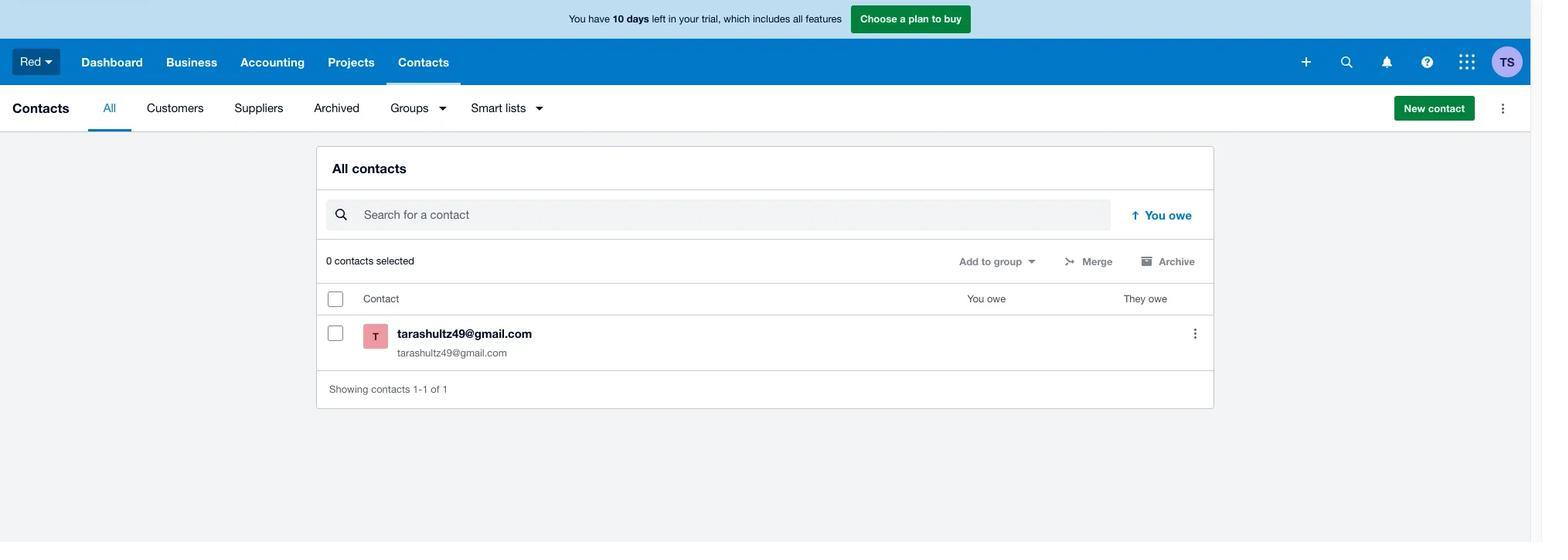 Task type: vqa. For each thing, say whether or not it's contained in the screenshot.
Toggle Icon
no



Task type: locate. For each thing, give the bounding box(es) containing it.
1 vertical spatial you owe
[[968, 293, 1006, 305]]

0 horizontal spatial contacts
[[12, 100, 69, 116]]

you owe down add to group
[[968, 293, 1006, 305]]

of
[[431, 384, 440, 395]]

0 horizontal spatial svg image
[[45, 60, 53, 64]]

owe right they
[[1149, 293, 1168, 305]]

1 vertical spatial contacts
[[335, 255, 374, 267]]

contacts inside dropdown button
[[398, 55, 450, 69]]

contacts down groups
[[352, 160, 407, 176]]

which
[[724, 13, 750, 25]]

add to group button
[[951, 249, 1046, 274]]

you inside you have 10 days left in your trial, which includes all features
[[569, 13, 586, 25]]

they
[[1124, 293, 1146, 305]]

dashboard link
[[70, 39, 155, 85]]

you left have
[[569, 13, 586, 25]]

contacts
[[398, 55, 450, 69], [12, 100, 69, 116]]

all button
[[88, 85, 132, 131]]

2 horizontal spatial svg image
[[1382, 56, 1393, 68]]

have
[[589, 13, 610, 25]]

all down dashboard
[[103, 101, 116, 114]]

0 vertical spatial you owe
[[1146, 208, 1193, 222]]

a
[[900, 13, 906, 25]]

to left buy at top right
[[932, 13, 942, 25]]

you up archive button
[[1146, 208, 1166, 222]]

you owe button
[[1121, 200, 1205, 231]]

business button
[[155, 39, 229, 85]]

new contact
[[1405, 102, 1466, 114]]

1 horizontal spatial all
[[333, 160, 348, 176]]

merge
[[1083, 255, 1113, 268]]

0 horizontal spatial you
[[569, 13, 586, 25]]

all
[[793, 13, 803, 25]]

0 horizontal spatial 1
[[423, 384, 428, 395]]

archive button
[[1132, 249, 1205, 274]]

contacts
[[352, 160, 407, 176], [335, 255, 374, 267], [371, 384, 410, 395]]

you inside popup button
[[1146, 208, 1166, 222]]

you owe
[[1146, 208, 1193, 222], [968, 293, 1006, 305]]

0 contacts selected
[[326, 255, 414, 267]]

to
[[932, 13, 942, 25], [982, 255, 992, 268]]

0 horizontal spatial you owe
[[968, 293, 1006, 305]]

2 vertical spatial you
[[968, 293, 985, 305]]

0 vertical spatial tarashultz49@gmail.com
[[398, 327, 532, 340]]

1 horizontal spatial to
[[982, 255, 992, 268]]

2 tarashultz49@gmail.com from the top
[[398, 347, 507, 359]]

1 vertical spatial contacts
[[12, 100, 69, 116]]

new contact button
[[1395, 96, 1476, 121]]

all contacts
[[333, 160, 407, 176]]

groups button
[[375, 85, 456, 131]]

dashboard
[[81, 55, 143, 69]]

groups
[[391, 101, 429, 114]]

1 horizontal spatial you owe
[[1146, 208, 1193, 222]]

1 vertical spatial tarashultz49@gmail.com
[[398, 347, 507, 359]]

contacts right 0
[[335, 255, 374, 267]]

trial,
[[702, 13, 721, 25]]

you
[[569, 13, 586, 25], [1146, 208, 1166, 222], [968, 293, 985, 305]]

contacts up groups button
[[398, 55, 450, 69]]

1 left of
[[423, 384, 428, 395]]

0 vertical spatial contacts
[[398, 55, 450, 69]]

all for all contacts
[[333, 160, 348, 176]]

1 vertical spatial you
[[1146, 208, 1166, 222]]

includes
[[753, 13, 791, 25]]

owe
[[1169, 208, 1193, 222], [988, 293, 1006, 305], [1149, 293, 1168, 305]]

2 1 from the left
[[442, 384, 448, 395]]

to right the add
[[982, 255, 992, 268]]

all inside button
[[103, 101, 116, 114]]

owe up archive
[[1169, 208, 1193, 222]]

archive
[[1160, 255, 1196, 268]]

banner
[[0, 0, 1531, 85]]

0 vertical spatial all
[[103, 101, 116, 114]]

0 horizontal spatial owe
[[988, 293, 1006, 305]]

1 vertical spatial to
[[982, 255, 992, 268]]

you owe up archive button
[[1146, 208, 1193, 222]]

2 horizontal spatial you
[[1146, 208, 1166, 222]]

2 horizontal spatial svg image
[[1460, 54, 1476, 70]]

svg image
[[1460, 54, 1476, 70], [1341, 56, 1353, 68], [1422, 56, 1433, 68]]

accounting button
[[229, 39, 317, 85]]

all down archived button
[[333, 160, 348, 176]]

choose a plan to buy
[[861, 13, 962, 25]]

1 right of
[[442, 384, 448, 395]]

0 horizontal spatial all
[[103, 101, 116, 114]]

1 horizontal spatial contacts
[[398, 55, 450, 69]]

contacts left 1-
[[371, 384, 410, 395]]

contacts for showing
[[371, 384, 410, 395]]

banner containing ts
[[0, 0, 1531, 85]]

1 vertical spatial all
[[333, 160, 348, 176]]

smart
[[471, 101, 503, 114]]

menu
[[88, 85, 1382, 131]]

svg image
[[1382, 56, 1393, 68], [1302, 57, 1312, 67], [45, 60, 53, 64]]

they owe
[[1124, 293, 1168, 305]]

1 horizontal spatial you
[[968, 293, 985, 305]]

1
[[423, 384, 428, 395], [442, 384, 448, 395]]

0 vertical spatial to
[[932, 13, 942, 25]]

red
[[20, 55, 41, 68]]

ts button
[[1493, 39, 1531, 85]]

0
[[326, 255, 332, 267]]

contacts down red popup button
[[12, 100, 69, 116]]

all
[[103, 101, 116, 114], [333, 160, 348, 176]]

choose
[[861, 13, 898, 25]]

you owe inside popup button
[[1146, 208, 1193, 222]]

2 vertical spatial contacts
[[371, 384, 410, 395]]

smart lists
[[471, 101, 526, 114]]

customers
[[147, 101, 204, 114]]

group
[[994, 255, 1023, 268]]

1 horizontal spatial svg image
[[1422, 56, 1433, 68]]

tarashultz49@gmail.com
[[398, 327, 532, 340], [398, 347, 507, 359]]

2 horizontal spatial owe
[[1169, 208, 1193, 222]]

0 horizontal spatial to
[[932, 13, 942, 25]]

you down the add
[[968, 293, 985, 305]]

0 vertical spatial you
[[569, 13, 586, 25]]

1 horizontal spatial 1
[[442, 384, 448, 395]]

contact
[[363, 293, 399, 305]]

svg image inside red popup button
[[45, 60, 53, 64]]

accounting
[[241, 55, 305, 69]]

projects
[[328, 55, 375, 69]]

0 vertical spatial contacts
[[352, 160, 407, 176]]

owe down add to group popup button
[[988, 293, 1006, 305]]

in
[[669, 13, 677, 25]]

contact
[[1429, 102, 1466, 114]]

tarashultz49@gmail.com tarashultz49@gmail.com
[[398, 327, 532, 359]]



Task type: describe. For each thing, give the bounding box(es) containing it.
ts
[[1501, 55, 1515, 68]]

features
[[806, 13, 842, 25]]

add
[[960, 255, 979, 268]]

Search for a contact field
[[363, 200, 1112, 230]]

archived button
[[299, 85, 375, 131]]

contacts for all
[[352, 160, 407, 176]]

1 tarashultz49@gmail.com from the top
[[398, 327, 532, 340]]

menu containing all
[[88, 85, 1382, 131]]

to inside popup button
[[982, 255, 992, 268]]

0 horizontal spatial svg image
[[1341, 56, 1353, 68]]

your
[[679, 13, 699, 25]]

add to group
[[960, 255, 1023, 268]]

archived
[[314, 101, 360, 114]]

projects button
[[317, 39, 387, 85]]

suppliers button
[[219, 85, 299, 131]]

days
[[627, 13, 650, 25]]

1 horizontal spatial owe
[[1149, 293, 1168, 305]]

owe inside popup button
[[1169, 208, 1193, 222]]

showing
[[329, 384, 369, 395]]

contacts for 0
[[335, 255, 374, 267]]

showing contacts 1-1 of 1
[[329, 384, 448, 395]]

selected
[[376, 255, 414, 267]]

all for all
[[103, 101, 116, 114]]

tarashultz49@gmail.com inside tarashultz49@gmail.com tarashultz49@gmail.com
[[398, 347, 507, 359]]

new
[[1405, 102, 1426, 114]]

1 1 from the left
[[423, 384, 428, 395]]

red button
[[0, 39, 70, 85]]

contacts button
[[387, 39, 461, 85]]

you owe inside contact list table element
[[968, 293, 1006, 305]]

lists
[[506, 101, 526, 114]]

contact list table element
[[317, 284, 1214, 371]]

actions menu image
[[1488, 93, 1519, 124]]

customers button
[[132, 85, 219, 131]]

1 horizontal spatial svg image
[[1302, 57, 1312, 67]]

business
[[166, 55, 217, 69]]

you have 10 days left in your trial, which includes all features
[[569, 13, 842, 25]]

plan
[[909, 13, 930, 25]]

buy
[[945, 13, 962, 25]]

10
[[613, 13, 624, 25]]

t
[[373, 330, 379, 343]]

more row options image
[[1180, 318, 1211, 349]]

left
[[652, 13, 666, 25]]

smart lists button
[[456, 85, 553, 131]]

merge button
[[1055, 249, 1123, 274]]

you inside contact list table element
[[968, 293, 985, 305]]

1-
[[413, 384, 423, 395]]

suppliers
[[235, 101, 283, 114]]



